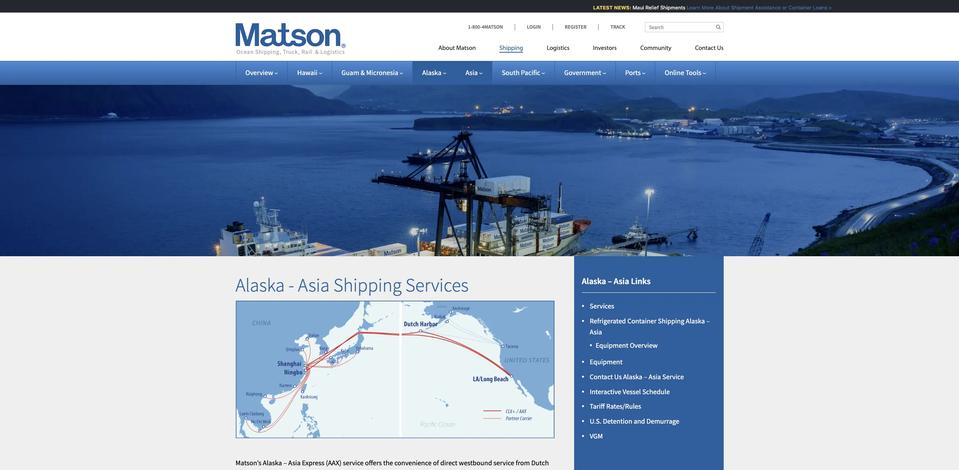 Task type: locate. For each thing, give the bounding box(es) containing it.
service up china
[[343, 459, 364, 468]]

0 horizontal spatial and
[[310, 470, 322, 471]]

in
[[437, 470, 443, 471], [524, 470, 529, 471]]

0 vertical spatial services
[[406, 274, 469, 297]]

service
[[343, 459, 364, 468], [494, 459, 515, 468]]

0 vertical spatial contact
[[695, 45, 716, 52]]

2 in from the left
[[524, 470, 529, 471]]

2 horizontal spatial shipping
[[658, 317, 685, 326]]

1 vertical spatial services
[[590, 302, 615, 311]]

0 vertical spatial equipment
[[596, 341, 629, 350]]

alaska
[[423, 68, 442, 77], [236, 274, 285, 297], [582, 276, 606, 287], [686, 317, 705, 326], [623, 373, 643, 382], [263, 459, 282, 468], [259, 470, 279, 471]]

in down of
[[437, 470, 443, 471]]

micronesia
[[366, 68, 398, 77]]

equipment up equipment link
[[596, 341, 629, 350]]

government link
[[565, 68, 606, 77]]

container left loans
[[784, 4, 807, 11]]

1 horizontal spatial service
[[494, 459, 515, 468]]

None search field
[[645, 22, 724, 32]]

1-
[[468, 24, 472, 30]]

south pacific link
[[502, 68, 545, 77]]

about left matson
[[439, 45, 455, 52]]

contact for contact us alaska – asia service
[[590, 373, 613, 382]]

1 horizontal spatial container
[[784, 4, 807, 11]]

us
[[717, 45, 724, 52], [615, 373, 622, 382]]

1 horizontal spatial to
[[473, 470, 479, 471]]

1-800-4matson
[[468, 24, 503, 30]]

and
[[634, 417, 645, 426], [310, 470, 322, 471]]

2 vertical spatial shipping
[[658, 317, 685, 326]]

dutch harbor image
[[380, 284, 469, 373]]

contact us alaska – asia service
[[590, 373, 684, 382]]

and down rates/rules in the right bottom of the page
[[634, 417, 645, 426]]

maui
[[628, 4, 640, 11]]

and down express
[[310, 470, 322, 471]]

container up equipment overview link
[[628, 317, 657, 326]]

overview
[[245, 68, 273, 77], [630, 341, 658, 350]]

asia down about matson link on the top of the page
[[466, 68, 478, 77]]

shipping link
[[488, 41, 535, 57]]

0 vertical spatial about
[[711, 4, 725, 11]]

in down from
[[524, 470, 529, 471]]

to
[[280, 470, 286, 471], [473, 470, 479, 471]]

equipment overview
[[596, 341, 658, 350]]

to down westbound on the bottom of the page
[[473, 470, 479, 471]]

investors link
[[582, 41, 629, 57]]

1 vertical spatial contact
[[590, 373, 613, 382]]

0 horizontal spatial or
[[373, 470, 379, 471]]

loans
[[809, 4, 823, 11]]

asia inside the refrigerated container shipping alaska – asia
[[590, 328, 602, 337]]

interactive
[[590, 388, 622, 397]]

0 horizontal spatial in
[[437, 470, 443, 471]]

1 vertical spatial overview
[[630, 341, 658, 350]]

contact us alaska – asia service link
[[590, 373, 684, 382]]

overview link
[[245, 68, 278, 77]]

equipment link
[[590, 358, 623, 367]]

or
[[778, 4, 783, 11], [373, 470, 379, 471]]

demurrage
[[647, 417, 680, 426]]

westbound
[[459, 459, 492, 468]]

0 horizontal spatial about
[[439, 45, 455, 52]]

us inside alaska – asia links section
[[615, 373, 622, 382]]

schedule
[[643, 388, 670, 397]]

0 vertical spatial and
[[634, 417, 645, 426]]

0 horizontal spatial service
[[343, 459, 364, 468]]

matson ship at dutch harbor image
[[0, 72, 960, 257]]

– inside the refrigerated container shipping alaska – asia
[[707, 317, 710, 326]]

about
[[711, 4, 725, 11], [439, 45, 455, 52]]

asia up the ningbo
[[288, 459, 301, 468]]

asia down dutch
[[531, 470, 543, 471]]

news:
[[610, 4, 627, 11]]

0 horizontal spatial container
[[628, 317, 657, 326]]

2 service from the left
[[494, 459, 515, 468]]

1 horizontal spatial us
[[717, 45, 724, 52]]

asia down "refrigerated"
[[590, 328, 602, 337]]

interactive vessel schedule link
[[590, 388, 670, 397]]

asia
[[466, 68, 478, 77], [298, 274, 330, 297], [614, 276, 630, 287], [590, 328, 602, 337], [649, 373, 661, 382], [288, 459, 301, 468], [531, 470, 543, 471]]

1 horizontal spatial contact
[[695, 45, 716, 52]]

alaska - asia shipping services
[[236, 274, 469, 297]]

container
[[784, 4, 807, 11], [628, 317, 657, 326]]

links
[[631, 276, 651, 287]]

to left the ningbo
[[280, 470, 286, 471]]

shanghai
[[444, 470, 472, 471]]

0 vertical spatial or
[[778, 4, 783, 11]]

blue matson logo with ocean, shipping, truck, rail and logistics written beneath it. image
[[236, 23, 346, 56]]

us up interactive vessel schedule link
[[615, 373, 622, 382]]

–
[[608, 276, 612, 287], [707, 317, 710, 326], [644, 373, 648, 382], [284, 459, 287, 468]]

shipping
[[500, 45, 523, 52], [334, 274, 402, 297], [658, 317, 685, 326]]

0 vertical spatial us
[[717, 45, 724, 52]]

1 vertical spatial equipment
[[590, 358, 623, 367]]

0 horizontal spatial services
[[406, 274, 469, 297]]

u.s. detention and demurrage
[[590, 417, 680, 426]]

0 horizontal spatial shipping
[[334, 274, 402, 297]]

1 vertical spatial and
[[310, 470, 322, 471]]

ningbo
[[287, 470, 309, 471]]

and inside matson's alaska – asia express (aax) service offers the convenience of direct westbound service from dutch harbor, alaska to ningbo and shanghai, china or transfer at our hub in shanghai to 37 other cities in asia vi
[[310, 470, 322, 471]]

1 vertical spatial or
[[373, 470, 379, 471]]

us for contact us
[[717, 45, 724, 52]]

4matson
[[482, 24, 503, 30]]

interactive vessel schedule
[[590, 388, 670, 397]]

800-
[[472, 24, 482, 30]]

alaska services image
[[235, 301, 555, 439]]

1-800-4matson link
[[468, 24, 515, 30]]

0 horizontal spatial to
[[280, 470, 286, 471]]

0 horizontal spatial contact
[[590, 373, 613, 382]]

us down search image at right
[[717, 45, 724, 52]]

1 vertical spatial about
[[439, 45, 455, 52]]

us inside "link"
[[717, 45, 724, 52]]

contact inside alaska – asia links section
[[590, 373, 613, 382]]

contact up interactive
[[590, 373, 613, 382]]

long beach image
[[472, 331, 561, 419]]

contact inside "link"
[[695, 45, 716, 52]]

1 service from the left
[[343, 459, 364, 468]]

service up other
[[494, 459, 515, 468]]

0 horizontal spatial us
[[615, 373, 622, 382]]

online tools
[[665, 68, 702, 77]]

hub
[[424, 470, 435, 471]]

1 vertical spatial us
[[615, 373, 622, 382]]

contact
[[695, 45, 716, 52], [590, 373, 613, 382]]

-
[[289, 274, 294, 297]]

shipment
[[727, 4, 749, 11]]

top menu navigation
[[439, 41, 724, 57]]

hawaii
[[297, 68, 318, 77]]

south
[[502, 68, 520, 77]]

rates/rules
[[607, 403, 641, 412]]

equipment down equipment overview
[[590, 358, 623, 367]]

1 horizontal spatial and
[[634, 417, 645, 426]]

hawaii link
[[297, 68, 322, 77]]

contact up tools
[[695, 45, 716, 52]]

or inside matson's alaska – asia express (aax) service offers the convenience of direct westbound service from dutch harbor, alaska to ningbo and shanghai, china or transfer at our hub in shanghai to 37 other cities in asia vi
[[373, 470, 379, 471]]

0 horizontal spatial overview
[[245, 68, 273, 77]]

asia right -
[[298, 274, 330, 297]]

service
[[663, 373, 684, 382]]

or down the 'offers'
[[373, 470, 379, 471]]

1 horizontal spatial in
[[524, 470, 529, 471]]

>
[[824, 4, 828, 11]]

at
[[405, 470, 411, 471]]

1 vertical spatial shipping
[[334, 274, 402, 297]]

or right assistance
[[778, 4, 783, 11]]

ports
[[626, 68, 641, 77]]

1 vertical spatial container
[[628, 317, 657, 326]]

container inside the refrigerated container shipping alaska – asia
[[628, 317, 657, 326]]

about right more
[[711, 4, 725, 11]]

equipment
[[596, 341, 629, 350], [590, 358, 623, 367]]

1 horizontal spatial services
[[590, 302, 615, 311]]

1 horizontal spatial shipping
[[500, 45, 523, 52]]

0 vertical spatial shipping
[[500, 45, 523, 52]]

detention
[[603, 417, 633, 426]]

0 vertical spatial container
[[784, 4, 807, 11]]

more
[[697, 4, 710, 11]]

1 horizontal spatial overview
[[630, 341, 658, 350]]

dutch
[[532, 459, 549, 468]]

services link
[[590, 302, 615, 311]]

login
[[527, 24, 541, 30]]

ports link
[[626, 68, 646, 77]]

tariff rates/rules
[[590, 403, 641, 412]]



Task type: describe. For each thing, give the bounding box(es) containing it.
online tools link
[[665, 68, 706, 77]]

and inside alaska – asia links section
[[634, 417, 645, 426]]

government
[[565, 68, 602, 77]]

asia link
[[466, 68, 483, 77]]

asia up schedule at bottom right
[[649, 373, 661, 382]]

contact for contact us
[[695, 45, 716, 52]]

about inside top menu navigation
[[439, 45, 455, 52]]

other
[[489, 470, 505, 471]]

track
[[611, 24, 625, 30]]

&
[[361, 68, 365, 77]]

of
[[433, 459, 439, 468]]

equipment for equipment overview
[[596, 341, 629, 350]]

tariff
[[590, 403, 605, 412]]

Search search field
[[645, 22, 724, 32]]

transfer
[[380, 470, 404, 471]]

learn more about shipment assistance or container loans > link
[[683, 4, 828, 11]]

matson's alaska – asia express (aax) service offers the convenience of direct westbound service from dutch harbor, alaska to ningbo and shanghai, china or transfer at our hub in shanghai to 37 other cities in asia vi
[[236, 459, 553, 471]]

matson's
[[236, 459, 262, 468]]

shanghai image
[[263, 318, 351, 407]]

vgm link
[[590, 432, 603, 441]]

offers
[[365, 459, 382, 468]]

community link
[[629, 41, 684, 57]]

about matson
[[439, 45, 476, 52]]

overview inside alaska – asia links section
[[630, 341, 658, 350]]

1 in from the left
[[437, 470, 443, 471]]

logistics link
[[535, 41, 582, 57]]

1 horizontal spatial about
[[711, 4, 725, 11]]

contact us link
[[684, 41, 724, 57]]

tools
[[686, 68, 702, 77]]

cities
[[507, 470, 522, 471]]

refrigerated container shipping alaska – asia
[[590, 317, 710, 337]]

equipment overview link
[[596, 341, 658, 350]]

search image
[[716, 24, 721, 30]]

alaska link
[[423, 68, 446, 77]]

1 horizontal spatial or
[[778, 4, 783, 11]]

harbor,
[[236, 470, 258, 471]]

online
[[665, 68, 685, 77]]

services inside alaska – asia links section
[[590, 302, 615, 311]]

convenience
[[395, 459, 432, 468]]

refrigerated
[[590, 317, 626, 326]]

register link
[[553, 24, 599, 30]]

about matson link
[[439, 41, 488, 57]]

(aax)
[[326, 459, 342, 468]]

express
[[302, 459, 325, 468]]

track link
[[599, 24, 625, 30]]

south pacific
[[502, 68, 541, 77]]

ningbo image
[[263, 325, 351, 414]]

alaska – asia links section
[[564, 257, 734, 471]]

37
[[481, 470, 488, 471]]

refrigerated container shipping alaska – asia link
[[590, 317, 710, 337]]

equipment for equipment link
[[590, 358, 623, 367]]

assistance
[[751, 4, 777, 11]]

latest
[[589, 4, 608, 11]]

vgm
[[590, 432, 603, 441]]

vessel
[[623, 388, 641, 397]]

logistics
[[547, 45, 570, 52]]

shipping inside shipping link
[[500, 45, 523, 52]]

from
[[516, 459, 530, 468]]

u.s.
[[590, 417, 602, 426]]

guam
[[342, 68, 359, 77]]

guam & micronesia link
[[342, 68, 403, 77]]

2 to from the left
[[473, 470, 479, 471]]

guam & micronesia
[[342, 68, 398, 77]]

learn
[[683, 4, 696, 11]]

pacific
[[521, 68, 541, 77]]

login link
[[515, 24, 553, 30]]

1 to from the left
[[280, 470, 286, 471]]

us for contact us alaska – asia service
[[615, 373, 622, 382]]

latest news: maui relief shipments learn more about shipment assistance or container loans >
[[589, 4, 828, 11]]

contact us
[[695, 45, 724, 52]]

0 vertical spatial overview
[[245, 68, 273, 77]]

alaska – asia links
[[582, 276, 651, 287]]

shipping inside the refrigerated container shipping alaska – asia
[[658, 317, 685, 326]]

relief
[[641, 4, 655, 11]]

the
[[383, 459, 393, 468]]

asia left links
[[614, 276, 630, 287]]

community
[[641, 45, 672, 52]]

register
[[565, 24, 587, 30]]

shipments
[[656, 4, 681, 11]]

investors
[[593, 45, 617, 52]]

our
[[412, 470, 422, 471]]

shanghai,
[[323, 470, 353, 471]]

– inside matson's alaska – asia express (aax) service offers the convenience of direct westbound service from dutch harbor, alaska to ningbo and shanghai, china or transfer at our hub in shanghai to 37 other cities in asia vi
[[284, 459, 287, 468]]

alaska inside the refrigerated container shipping alaska – asia
[[686, 317, 705, 326]]

u.s. detention and demurrage link
[[590, 417, 680, 426]]



Task type: vqa. For each thing, say whether or not it's contained in the screenshot.
needs, on the bottom
no



